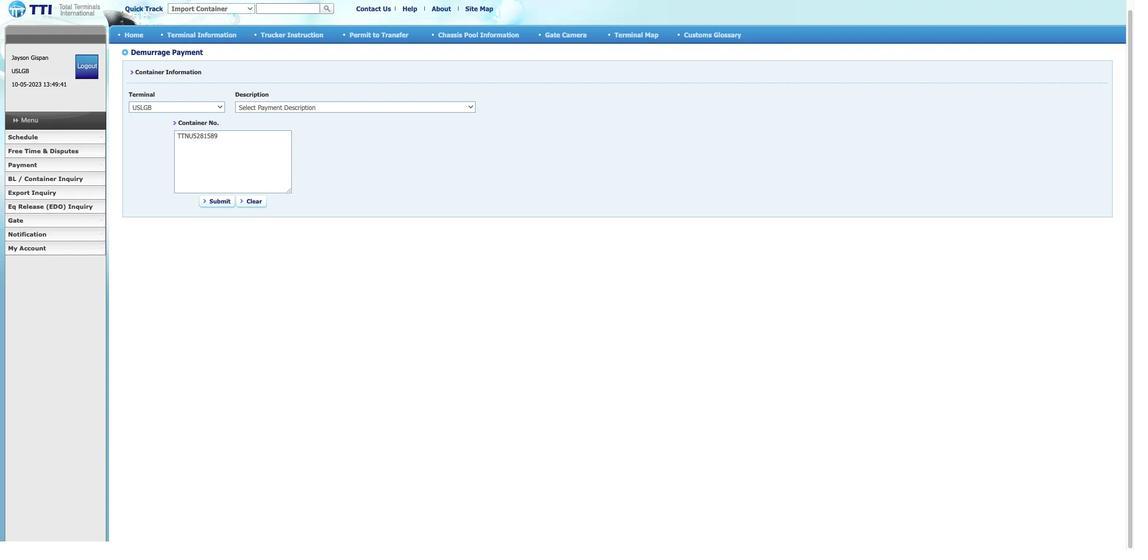 Task type: describe. For each thing, give the bounding box(es) containing it.
schedule
[[8, 134, 38, 141]]

transfer
[[382, 31, 409, 38]]

terminal information
[[167, 31, 237, 38]]

uslgb
[[12, 67, 29, 74]]

us
[[383, 5, 391, 12]]

jayson gispan
[[12, 54, 48, 61]]

2 information from the left
[[480, 31, 519, 38]]

schedule link
[[5, 130, 106, 144]]

10-05-2023 13:49:41
[[12, 81, 67, 88]]

1 vertical spatial inquiry
[[32, 189, 56, 196]]

eq
[[8, 203, 16, 210]]

my account link
[[5, 242, 106, 256]]

site
[[466, 5, 478, 12]]

eq release (edo) inquiry link
[[5, 200, 106, 214]]

payment link
[[5, 158, 106, 172]]

site map link
[[466, 5, 494, 12]]

chassis pool information
[[438, 31, 519, 38]]

bl / container inquiry link
[[5, 172, 106, 186]]

export
[[8, 189, 30, 196]]

instruction
[[287, 31, 324, 38]]

to
[[373, 31, 380, 38]]

customs glossary
[[684, 31, 742, 38]]

site map
[[466, 5, 494, 12]]

terminal map
[[615, 31, 659, 38]]

free
[[8, 148, 23, 155]]

permit to transfer
[[350, 31, 409, 38]]

trucker instruction
[[261, 31, 324, 38]]

map for terminal map
[[645, 31, 659, 38]]

home
[[125, 31, 143, 38]]

container
[[24, 175, 56, 182]]

track
[[145, 5, 163, 12]]

map for site map
[[480, 5, 494, 12]]

help
[[403, 5, 417, 12]]

help link
[[403, 5, 417, 12]]

bl
[[8, 175, 16, 182]]

bl / container inquiry
[[8, 175, 83, 182]]

disputes
[[50, 148, 79, 155]]

contact us link
[[356, 5, 391, 12]]

jayson
[[12, 54, 29, 61]]

free time & disputes link
[[5, 144, 106, 158]]

login image
[[76, 55, 99, 79]]

inquiry for (edo)
[[68, 203, 93, 210]]

payment
[[8, 161, 37, 168]]

about link
[[432, 5, 451, 12]]

contact
[[356, 5, 381, 12]]



Task type: locate. For each thing, give the bounding box(es) containing it.
0 vertical spatial inquiry
[[58, 175, 83, 182]]

gate camera
[[545, 31, 587, 38]]

notification link
[[5, 228, 106, 242]]

trucker
[[261, 31, 286, 38]]

my account
[[8, 245, 46, 252]]

map
[[480, 5, 494, 12], [645, 31, 659, 38]]

2023
[[29, 81, 42, 88]]

2 vertical spatial inquiry
[[68, 203, 93, 210]]

inquiry for container
[[58, 175, 83, 182]]

terminal
[[167, 31, 196, 38], [615, 31, 643, 38]]

map right site
[[480, 5, 494, 12]]

camera
[[562, 31, 587, 38]]

0 vertical spatial gate
[[545, 31, 561, 38]]

0 horizontal spatial information
[[198, 31, 237, 38]]

gate left "camera"
[[545, 31, 561, 38]]

notification
[[8, 231, 47, 238]]

1 horizontal spatial terminal
[[615, 31, 643, 38]]

(edo)
[[46, 203, 66, 210]]

0 horizontal spatial terminal
[[167, 31, 196, 38]]

account
[[19, 245, 46, 252]]

0 horizontal spatial gate
[[8, 217, 23, 224]]

time
[[25, 148, 41, 155]]

&
[[43, 148, 48, 155]]

gate
[[545, 31, 561, 38], [8, 217, 23, 224]]

my
[[8, 245, 17, 252]]

1 horizontal spatial map
[[645, 31, 659, 38]]

terminal for terminal information
[[167, 31, 196, 38]]

map left customs
[[645, 31, 659, 38]]

pool
[[464, 31, 479, 38]]

13:49:41
[[43, 81, 67, 88]]

None text field
[[256, 3, 320, 14]]

gate for gate
[[8, 217, 23, 224]]

1 vertical spatial gate
[[8, 217, 23, 224]]

quick track
[[125, 5, 163, 12]]

inquiry down bl / container inquiry
[[32, 189, 56, 196]]

/
[[18, 175, 22, 182]]

free time & disputes
[[8, 148, 79, 155]]

0 vertical spatial map
[[480, 5, 494, 12]]

1 horizontal spatial gate
[[545, 31, 561, 38]]

1 horizontal spatial information
[[480, 31, 519, 38]]

quick
[[125, 5, 143, 12]]

10-
[[12, 81, 20, 88]]

export inquiry link
[[5, 186, 106, 200]]

gate for gate camera
[[545, 31, 561, 38]]

gate down eq
[[8, 217, 23, 224]]

information
[[198, 31, 237, 38], [480, 31, 519, 38]]

1 vertical spatial map
[[645, 31, 659, 38]]

contact us
[[356, 5, 391, 12]]

chassis
[[438, 31, 463, 38]]

customs
[[684, 31, 712, 38]]

2 terminal from the left
[[615, 31, 643, 38]]

0 horizontal spatial map
[[480, 5, 494, 12]]

export inquiry
[[8, 189, 56, 196]]

inquiry
[[58, 175, 83, 182], [32, 189, 56, 196], [68, 203, 93, 210]]

glossary
[[714, 31, 742, 38]]

1 information from the left
[[198, 31, 237, 38]]

gispan
[[31, 54, 48, 61]]

permit
[[350, 31, 371, 38]]

terminal for terminal map
[[615, 31, 643, 38]]

1 terminal from the left
[[167, 31, 196, 38]]

about
[[432, 5, 451, 12]]

inquiry down payment link
[[58, 175, 83, 182]]

gate link
[[5, 214, 106, 228]]

release
[[18, 203, 44, 210]]

eq release (edo) inquiry
[[8, 203, 93, 210]]

05-
[[20, 81, 29, 88]]

inquiry right (edo)
[[68, 203, 93, 210]]



Task type: vqa. For each thing, say whether or not it's contained in the screenshot.
the Gate in the Gate link
no



